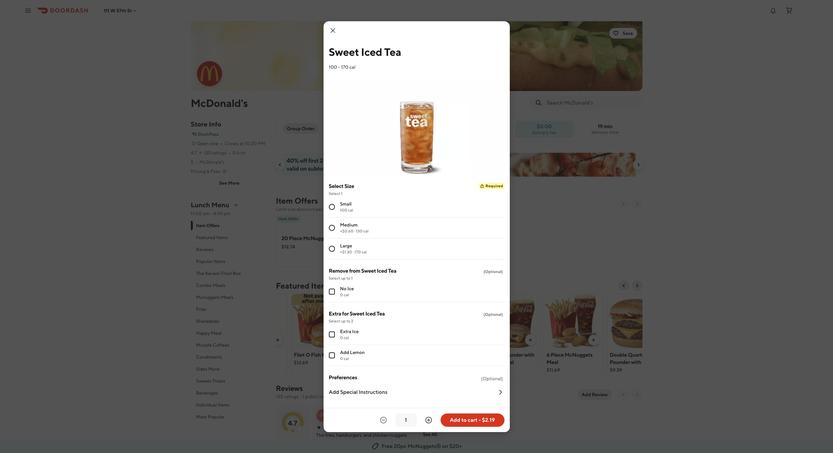 Task type: locate. For each thing, give the bounding box(es) containing it.
delivery down $0.00
[[532, 130, 549, 135]]

1 horizontal spatial ratings
[[284, 395, 299, 400]]

off right $10
[[367, 157, 375, 164]]

None checkbox
[[329, 332, 335, 338], [329, 353, 335, 359], [329, 332, 335, 338], [329, 353, 335, 359]]

0 down 'no'
[[340, 293, 343, 298]]

0 vertical spatial previous button of carousel image
[[277, 162, 283, 168]]

next image
[[635, 393, 640, 398]]

mcdonald's up pricing & fees button
[[199, 160, 225, 165]]

cal up preferences
[[344, 356, 349, 361]]

$20+
[[449, 444, 462, 450]]

tea inside remove from sweet iced tea select up to 1
[[388, 268, 397, 274]]

tea for extra for sweet iced tea
[[377, 311, 385, 317]]

2 quarter from the left
[[628, 352, 647, 359]]

condiments
[[196, 355, 222, 360]]

add item to cart image up add lemon 0 cal
[[338, 338, 343, 343]]

20 inside button
[[357, 352, 364, 359]]

more inside button
[[228, 181, 240, 186]]

close sweet iced tea image
[[329, 26, 337, 34]]

see more button
[[191, 178, 268, 189]]

1 vertical spatial order
[[381, 425, 392, 430]]

cart
[[468, 417, 478, 424]]

individual
[[196, 403, 217, 408]]

quarter pounder with cheese meal image
[[481, 294, 540, 350]]

2 cheese from the left
[[642, 360, 660, 366]]

3 select from the top
[[329, 276, 340, 281]]

(optional) inside extra for sweet iced tea group
[[484, 312, 503, 317]]

0 horizontal spatial ratings
[[212, 150, 227, 156]]

order right group
[[302, 126, 315, 131]]

0 vertical spatial see
[[219, 181, 227, 186]]

2 vertical spatial iced
[[365, 311, 376, 317]]

up up $15
[[342, 157, 349, 164]]

add
[[340, 350, 349, 355], [329, 389, 339, 396], [582, 393, 591, 398], [450, 417, 460, 424]]

0 vertical spatial more
[[228, 181, 240, 186]]

1
[[341, 191, 343, 196], [351, 276, 353, 281], [303, 395, 304, 400]]

delivery left time
[[592, 130, 608, 135]]

time
[[609, 130, 619, 135]]

select down remove
[[329, 276, 340, 281]]

mcnuggets inside "20 piece mcnuggets $12.74"
[[303, 236, 331, 242]]

2 inside 40% off first 2 orders up to $10 off with 40welcome, valid on subtotals $15
[[320, 157, 323, 164]]

offers for item offers limit one discount per order
[[295, 196, 318, 206]]

iced inside "extra for sweet iced tea select up to 2"
[[365, 311, 376, 317]]

1 vertical spatial featured
[[276, 281, 310, 291]]

offers
[[295, 196, 318, 206], [206, 223, 220, 229]]

ratings down now
[[212, 150, 227, 156]]

select size group
[[329, 183, 505, 260]]

quarter inside quarter pounder with cheese meal
[[484, 352, 502, 359]]

1 0 from the top
[[340, 293, 343, 298]]

add item to cart image inside quarter pounder with cheese meal button
[[528, 338, 533, 343]]

19 min delivery time
[[592, 123, 619, 135]]

mcnuggets inside 6 piece mcnuggets meal $11.69
[[565, 352, 593, 359]]

0 vertical spatial tea
[[384, 45, 401, 58]]

up inside remove from sweet iced tea select up to 1
[[341, 276, 346, 281]]

·
[[354, 229, 355, 234], [353, 250, 354, 255]]

4.7
[[191, 150, 197, 156], [288, 420, 297, 427]]

featured items inside button
[[196, 235, 228, 241]]

0 vertical spatial 100
[[329, 64, 337, 70]]

0 vertical spatial pounder
[[503, 352, 523, 359]]

1 horizontal spatial quarter
[[628, 352, 647, 359]]

0 vertical spatial ·
[[354, 229, 355, 234]]

4:59
[[213, 211, 223, 217]]

$0.00
[[537, 123, 552, 130]]

double quarter pounder with cheese $9.39
[[610, 352, 660, 373]]

more up menu on the left
[[228, 181, 240, 186]]

featured items
[[196, 235, 228, 241], [276, 281, 332, 291]]

tea
[[384, 45, 401, 58], [388, 268, 397, 274], [377, 311, 385, 317]]

0 vertical spatial order
[[302, 126, 315, 131]]

· right +$1.30
[[353, 250, 354, 255]]

sweet right for on the bottom
[[350, 311, 365, 317]]

1 horizontal spatial 20
[[357, 352, 364, 359]]

2 horizontal spatial piece
[[551, 352, 564, 359]]

add item to cart image up quarter pounder with cheese meal
[[528, 338, 533, 343]]

item offers limit one discount per order
[[276, 196, 335, 212]]

store
[[191, 120, 208, 128]]

135 up the $ • mcdonald's
[[204, 150, 211, 156]]

0 horizontal spatial reviews
[[196, 247, 214, 253]]

1 vertical spatial up
[[341, 276, 346, 281]]

add left special
[[329, 389, 339, 396]]

notification bell image
[[769, 6, 777, 14]]

$15
[[333, 165, 343, 172]]

discount
[[297, 207, 315, 212]]

1 horizontal spatial order
[[381, 425, 392, 430]]

20 up $12.74
[[282, 236, 288, 242]]

2 vertical spatial up
[[341, 319, 346, 324]]

item
[[276, 196, 293, 206], [279, 217, 287, 222], [196, 223, 206, 229]]

111 w 57th st button
[[104, 8, 137, 13]]

0 vertical spatial on
[[300, 165, 307, 172]]

1 horizontal spatial offers
[[295, 196, 318, 206]]

previous button of carousel image
[[621, 202, 627, 207]]

popular down individual items
[[208, 415, 224, 420]]

· inside medium +$0.60 · 130 cal
[[354, 229, 355, 234]]

1 vertical spatial see
[[423, 432, 431, 438]]

to inside button
[[462, 417, 467, 424]]

2 vertical spatial sweet
[[350, 311, 365, 317]]

large +$1.30 · 170 cal
[[340, 243, 367, 255]]

1 vertical spatial meals
[[221, 295, 234, 300]]

None checkbox
[[329, 289, 335, 295]]

· left 130
[[354, 229, 355, 234]]

0 up preferences
[[340, 356, 343, 361]]

cal inside large +$1.30 · 170 cal
[[362, 250, 367, 255]]

1 add item to cart image from the left
[[275, 338, 280, 343]]

0 horizontal spatial add item to cart image
[[338, 338, 343, 343]]

135 down the reviews link
[[276, 395, 283, 400]]

mi
[[241, 150, 246, 156]]

1 horizontal spatial reviews
[[276, 385, 303, 393]]

piece inside "20 piece mcnuggets $12.74"
[[289, 236, 302, 242]]

2 horizontal spatial add item to cart image
[[528, 338, 533, 343]]

on right valid
[[300, 165, 307, 172]]

6 piece mcnuggets meal image
[[544, 294, 603, 350]]

0 horizontal spatial on
[[300, 165, 307, 172]]

item offers heading
[[276, 196, 318, 206]]

all
[[432, 432, 437, 438]]

items up reviews "button"
[[216, 235, 228, 241]]

0.6 mi
[[233, 150, 246, 156]]

1 vertical spatial sweet
[[361, 268, 376, 274]]

1 off from the left
[[300, 157, 307, 164]]

170
[[341, 64, 349, 70], [355, 250, 361, 255]]

double quarter pounder with cheese image
[[607, 294, 666, 350]]

next button of carousel image
[[635, 283, 640, 289]]

None radio
[[329, 246, 335, 252]]

meals down the kerwin frost box
[[213, 283, 225, 288]]

0 for extra
[[340, 336, 343, 340]]

filet o fish meal image
[[291, 294, 350, 350]]

the kerwin frost box
[[196, 271, 241, 276]]

0 horizontal spatial 2
[[320, 157, 323, 164]]

0 vertical spatial iced
[[361, 45, 382, 58]]

items inside button
[[218, 403, 230, 408]]

piece for 6 piece mcnuggets meal $11.69
[[551, 352, 564, 359]]

see inside see more button
[[219, 181, 227, 186]]

2 horizontal spatial -
[[479, 417, 481, 424]]

2 vertical spatial item
[[196, 223, 206, 229]]

with right $10
[[376, 157, 387, 164]]

shareables button
[[191, 316, 268, 328]]

remove from sweet iced tea select up to 1
[[329, 268, 397, 281]]

featured inside heading
[[276, 281, 310, 291]]

on
[[300, 165, 307, 172], [442, 444, 448, 450]]

ice for for
[[352, 329, 359, 335]]

save
[[623, 31, 633, 36]]

increase quantity by 1 image
[[425, 417, 433, 425]]

1 left public
[[303, 395, 304, 400]]

add item to cart image up remove from sweet iced tea group
[[400, 255, 405, 261]]

2 vertical spatial 0
[[340, 356, 343, 361]]

add left review
[[582, 393, 591, 398]]

with inside double quarter pounder with cheese $9.39
[[631, 360, 641, 366]]

group
[[287, 126, 301, 131]]

0 horizontal spatial featured items
[[196, 235, 228, 241]]

ice for from
[[347, 286, 354, 292]]

sweets treats
[[196, 379, 225, 384]]

add item to cart image
[[275, 338, 280, 343], [591, 338, 596, 343]]

select up extra ice 0 cal
[[329, 319, 340, 324]]

0 horizontal spatial add item to cart image
[[275, 338, 280, 343]]

4.7 up "of 5 stars"
[[288, 420, 297, 427]]

• inside reviews 135 ratings • 1 public review
[[300, 395, 302, 400]]

1 vertical spatial iced
[[377, 268, 387, 274]]

1 vertical spatial item
[[279, 217, 287, 222]]

see left all
[[423, 432, 431, 438]]

up down remove
[[341, 276, 346, 281]]

more right sides
[[208, 367, 220, 372]]

2 right 'first'
[[320, 157, 323, 164]]

more inside button
[[208, 367, 220, 372]]

+$1.30
[[340, 250, 352, 255]]

extra ice 0 cal
[[340, 329, 359, 340]]

sweet for for
[[350, 311, 365, 317]]

0 horizontal spatial 135
[[204, 150, 211, 156]]

1 horizontal spatial 135
[[276, 395, 283, 400]]

add item to cart image
[[400, 255, 405, 261], [338, 338, 343, 343], [528, 338, 533, 343]]

fish
[[311, 352, 321, 359]]

2 0 from the top
[[340, 336, 343, 340]]

1 horizontal spatial see
[[423, 432, 431, 438]]

meal inside quarter pounder with cheese meal
[[502, 360, 514, 366]]

add left "cart"
[[450, 417, 460, 424]]

135
[[204, 150, 211, 156], [276, 395, 283, 400]]

0 vertical spatial meals
[[213, 283, 225, 288]]

remove
[[329, 268, 348, 274]]

items up the most popular button
[[218, 403, 230, 408]]

items inside heading
[[311, 281, 332, 291]]

1 horizontal spatial -
[[338, 64, 340, 70]]

100 - 170 cal
[[329, 64, 356, 70]]

item down limit
[[279, 217, 287, 222]]

meal inside 6 piece mcnuggets meal $11.69
[[547, 360, 558, 366]]

offers down 11:00 am - 4:59 pm
[[206, 223, 220, 229]]

1 vertical spatial 135
[[276, 395, 283, 400]]

0 vertical spatial 1
[[341, 191, 343, 196]]

required
[[486, 183, 503, 188]]

cal inside add lemon 0 cal
[[344, 356, 349, 361]]

0.6
[[233, 150, 240, 156]]

1 down from
[[351, 276, 353, 281]]

2 up extra ice 0 cal
[[351, 319, 353, 324]]

0 vertical spatial 0
[[340, 293, 343, 298]]

extra inside extra ice 0 cal
[[340, 329, 351, 335]]

- right "cart"
[[479, 417, 481, 424]]

items for featured items button
[[216, 235, 228, 241]]

1 horizontal spatial more
[[228, 181, 240, 186]]

(optional) inside remove from sweet iced tea group
[[484, 269, 503, 274]]

remove from sweet iced tea group
[[329, 268, 505, 303]]

items left 'no'
[[311, 281, 332, 291]]

1 vertical spatial 170
[[355, 250, 361, 255]]

0 vertical spatial ratings
[[212, 150, 227, 156]]

cal inside extra ice 0 cal
[[344, 336, 349, 340]]

previous button of carousel image left valid
[[277, 162, 283, 168]]

meals up fries "button"
[[221, 295, 234, 300]]

4.7 up $
[[191, 150, 197, 156]]

lemon
[[350, 350, 365, 355]]

- down sweet iced tea
[[338, 64, 340, 70]]

20 piece mcnuggets button
[[354, 294, 414, 377]]

1 vertical spatial featured items
[[276, 281, 332, 291]]

ratings down the reviews link
[[284, 395, 299, 400]]

tea for remove from sweet iced tea
[[388, 268, 397, 274]]

• left 0.6
[[229, 150, 231, 156]]

select up small
[[329, 191, 340, 196]]

reviews inside "button"
[[196, 247, 214, 253]]

170 right +$1.30
[[355, 250, 361, 255]]

sweet inside remove from sweet iced tea select up to 1
[[361, 268, 376, 274]]

2 add item to cart image from the left
[[591, 338, 596, 343]]

to inside 40% off first 2 orders up to $10 off with 40welcome, valid on subtotals $15
[[350, 157, 355, 164]]

add inside add lemon 0 cal
[[340, 350, 349, 355]]

offers up discount
[[295, 196, 318, 206]]

mcnuggets
[[303, 236, 331, 242], [379, 352, 407, 359], [565, 352, 593, 359]]

to
[[350, 157, 355, 164], [347, 276, 350, 281], [347, 319, 350, 324], [462, 417, 467, 424]]

on left "$20+"
[[442, 444, 448, 450]]

extra down for on the bottom
[[340, 329, 351, 335]]

1 select from the top
[[329, 183, 344, 189]]

off left 'first'
[[300, 157, 307, 164]]

add left lemon in the bottom left of the page
[[340, 350, 349, 355]]

offers inside item offers limit one discount per order
[[295, 196, 318, 206]]

1 horizontal spatial featured
[[276, 281, 310, 291]]

with inside 40% off first 2 orders up to $10 off with 40welcome, valid on subtotals $15
[[376, 157, 387, 164]]

cal right 130
[[363, 229, 369, 234]]

0 vertical spatial item
[[276, 196, 293, 206]]

1 inside the select size select 1
[[341, 191, 343, 196]]

1 vertical spatial 100
[[340, 208, 347, 213]]

extra left for on the bottom
[[329, 311, 341, 317]]

up inside "extra for sweet iced tea select up to 2"
[[341, 319, 346, 324]]

tea inside "extra for sweet iced tea select up to 2"
[[377, 311, 385, 317]]

sides more
[[196, 367, 220, 372]]

0 vertical spatial next button of carousel image
[[636, 162, 641, 168]]

to left "cart"
[[462, 417, 467, 424]]

to down for on the bottom
[[347, 319, 350, 324]]

meals for combo meals
[[213, 283, 225, 288]]

mcnuggetsⓡ
[[408, 444, 441, 450]]

featured
[[196, 235, 215, 241], [276, 281, 310, 291]]

2 inside "extra for sweet iced tea select up to 2"
[[351, 319, 353, 324]]

100 inside small 100 cal
[[340, 208, 347, 213]]

ice
[[347, 286, 354, 292], [352, 329, 359, 335]]

mcnuggets for 20 piece mcnuggets
[[379, 352, 407, 359]]

cal down 'no'
[[344, 293, 349, 298]]

more for sides more
[[208, 367, 220, 372]]

cal down small
[[348, 208, 353, 213]]

2 horizontal spatial mcnuggets
[[565, 352, 593, 359]]

1 horizontal spatial add item to cart image
[[591, 338, 596, 343]]

1 horizontal spatial 1
[[341, 191, 343, 196]]

2 horizontal spatial with
[[631, 360, 641, 366]]

sweet right from
[[361, 268, 376, 274]]

1 vertical spatial 1
[[351, 276, 353, 281]]

fries button
[[191, 304, 268, 316]]

dashpass
[[198, 132, 219, 137]]

iced inside remove from sweet iced tea select up to 1
[[377, 268, 387, 274]]

0 horizontal spatial delivery
[[532, 130, 549, 135]]

ice inside no ice 0 cal
[[347, 286, 354, 292]]

4 select from the top
[[329, 319, 340, 324]]

now
[[210, 141, 219, 146]]

up inside 40% off first 2 orders up to $10 off with 40welcome, valid on subtotals $15
[[342, 157, 349, 164]]

previous button of carousel image
[[277, 162, 283, 168], [621, 283, 627, 289]]

1 horizontal spatial off
[[367, 157, 375, 164]]

· for medium
[[354, 229, 355, 234]]

iced for extra for sweet iced tea
[[365, 311, 376, 317]]

0 vertical spatial featured items
[[196, 235, 228, 241]]

ice inside extra ice 0 cal
[[352, 329, 359, 335]]

with left 6
[[524, 352, 535, 359]]

cal
[[350, 64, 356, 70], [348, 208, 353, 213], [363, 229, 369, 234], [362, 250, 367, 255], [344, 293, 349, 298], [344, 336, 349, 340], [344, 356, 349, 361]]

0 horizontal spatial off
[[300, 157, 307, 164]]

pounder inside double quarter pounder with cheese $9.39
[[610, 360, 630, 366]]

mcdonald's image
[[191, 21, 643, 91], [197, 61, 222, 86]]

1 vertical spatial pounder
[[610, 360, 630, 366]]

1 horizontal spatial 100
[[340, 208, 347, 213]]

to down from
[[347, 276, 350, 281]]

0 horizontal spatial pounder
[[503, 352, 523, 359]]

1 horizontal spatial pounder
[[610, 360, 630, 366]]

quarter pounder with cheese meal
[[484, 352, 535, 366]]

mccafe coffees button
[[191, 340, 268, 352]]

sweet inside "extra for sweet iced tea select up to 2"
[[350, 311, 365, 317]]

popular up the at the bottom
[[196, 259, 213, 264]]

None radio
[[329, 204, 335, 210], [329, 225, 335, 231], [329, 204, 335, 210], [329, 225, 335, 231]]

(optional) for extra for sweet iced tea
[[484, 312, 503, 317]]

piece for 20 piece mcnuggets $12.74
[[289, 236, 302, 242]]

up down for on the bottom
[[341, 319, 346, 324]]

1 up small
[[341, 191, 343, 196]]

previous button of carousel image left next button of carousel image
[[621, 283, 627, 289]]

0 inside extra ice 0 cal
[[340, 336, 343, 340]]

ice right 'no'
[[347, 286, 354, 292]]

- right am on the top left of the page
[[210, 211, 212, 217]]

2 vertical spatial tea
[[377, 311, 385, 317]]

1 vertical spatial reviews
[[276, 385, 303, 393]]

st
[[127, 8, 132, 13]]

mcnuggets inside button
[[379, 352, 407, 359]]

decrease quantity by 1 image
[[379, 417, 387, 425]]

1 inside remove from sweet iced tea select up to 1
[[351, 276, 353, 281]]

0 horizontal spatial ·
[[353, 250, 354, 255]]

popular inside "popular items" button
[[196, 259, 213, 264]]

reviews up the popular items
[[196, 247, 214, 253]]

0 vertical spatial 2
[[320, 157, 323, 164]]

order down the decrease quantity by 1 image
[[381, 425, 392, 430]]

1 vertical spatial extra
[[340, 329, 351, 335]]

1 vertical spatial -
[[210, 211, 212, 217]]

select left size
[[329, 183, 344, 189]]

small
[[340, 201, 352, 207]]

0 horizontal spatial quarter
[[484, 352, 502, 359]]

• left public
[[300, 395, 302, 400]]

double
[[610, 352, 627, 359]]

$10
[[357, 157, 366, 164]]

pm
[[258, 141, 265, 146]]

item up limit
[[276, 196, 293, 206]]

1 horizontal spatial with
[[524, 352, 535, 359]]

quarter inside double quarter pounder with cheese $9.39
[[628, 352, 647, 359]]

20 piece mcnuggets image
[[354, 294, 413, 350]]

20 down extra ice 0 cal
[[357, 352, 364, 359]]

20 piece mcnuggets $12.74
[[282, 236, 331, 250]]

sweet up the 100 - 170 cal
[[329, 45, 359, 58]]

mcdonald's
[[191, 97, 248, 109], [199, 160, 225, 165]]

add item to cart image for '6 piece mcnuggets meal' image
[[591, 338, 596, 343]]

meals for mcnuggets meals
[[221, 295, 234, 300]]

meal inside filet o fish meal $13.69
[[322, 352, 334, 359]]

0 horizontal spatial offers
[[206, 223, 220, 229]]

3 0 from the top
[[340, 356, 343, 361]]

fees
[[211, 169, 221, 174]]

cal right +$1.30
[[362, 250, 367, 255]]

sweet for from
[[361, 268, 376, 274]]

extra for extra for sweet iced tea
[[329, 311, 341, 317]]

2 delivery from the left
[[532, 130, 549, 135]]

cal up add lemon 0 cal
[[344, 336, 349, 340]]

1 vertical spatial 0
[[340, 336, 343, 340]]

see inside "see all" link
[[423, 432, 431, 438]]

11:00 am - 4:59 pm
[[191, 211, 231, 217]]

piece inside 6 piece mcnuggets meal $11.69
[[551, 352, 564, 359]]

mcnuggets meals
[[196, 295, 234, 300]]

delivery inside 19 min delivery time
[[592, 130, 608, 135]]

extra inside "extra for sweet iced tea select up to 2"
[[329, 311, 341, 317]]

extra
[[329, 311, 341, 317], [340, 329, 351, 335]]

limit
[[276, 207, 287, 212]]

· inside large +$1.30 · 170 cal
[[353, 250, 354, 255]]

reviews inside reviews 135 ratings • 1 public review
[[276, 385, 303, 393]]

(optional) for remove from sweet iced tea
[[484, 269, 503, 274]]

0 vertical spatial 4.7
[[191, 150, 197, 156]]

cal inside medium +$0.60 · 130 cal
[[363, 229, 369, 234]]

add special instructions button
[[329, 384, 505, 402]]

ratings
[[212, 150, 227, 156], [284, 395, 299, 400]]

pricing
[[191, 169, 206, 174]]

1 horizontal spatial on
[[442, 444, 448, 450]]

reviews down $13.69
[[276, 385, 303, 393]]

select inside "extra for sweet iced tea select up to 2"
[[329, 319, 340, 324]]

0 horizontal spatial 20
[[282, 236, 288, 242]]

items up the kerwin frost box
[[214, 259, 225, 264]]

popular items
[[196, 259, 225, 264]]

o
[[306, 352, 310, 359]]

0 horizontal spatial featured
[[196, 235, 215, 241]]

0 vertical spatial reviews
[[196, 247, 214, 253]]

$2.19
[[482, 417, 495, 424]]

1 quarter from the left
[[484, 352, 502, 359]]

2 horizontal spatial 1
[[351, 276, 353, 281]]

store info
[[191, 120, 221, 128]]

cal down sweet iced tea
[[350, 64, 356, 70]]

2 select from the top
[[329, 191, 340, 196]]

item inside item offers limit one discount per order
[[276, 196, 293, 206]]

0 vertical spatial extra
[[329, 311, 341, 317]]

to left $10
[[350, 157, 355, 164]]

mcdonald's up info
[[191, 97, 248, 109]]

ice down "extra for sweet iced tea select up to 2"
[[352, 329, 359, 335]]

1 vertical spatial 20
[[357, 352, 364, 359]]

with up the next icon
[[631, 360, 641, 366]]

0 horizontal spatial more
[[208, 367, 220, 372]]

item down 11:00
[[196, 223, 206, 229]]

add item to cart image for filet o fish meal
[[338, 338, 343, 343]]

diet coke® image
[[228, 294, 287, 350]]

100
[[329, 64, 337, 70], [340, 208, 347, 213]]

1 cheese from the left
[[484, 360, 501, 366]]

1 delivery from the left
[[592, 130, 608, 135]]

group order
[[287, 126, 315, 131]]

1 vertical spatial ·
[[353, 250, 354, 255]]

1 vertical spatial ratings
[[284, 395, 299, 400]]

0 vertical spatial (optional)
[[484, 269, 503, 274]]

see down fees
[[219, 181, 227, 186]]

0 items, open order cart image
[[785, 6, 793, 14]]

one
[[288, 207, 296, 212]]

20 inside "20 piece mcnuggets $12.74"
[[282, 236, 288, 242]]

next button of carousel image
[[636, 162, 641, 168], [635, 202, 640, 207]]

1 horizontal spatial previous button of carousel image
[[621, 283, 627, 289]]

free 20pc mcnuggetsⓡ on $20+
[[382, 444, 462, 450]]

· for large
[[353, 250, 354, 255]]

0 up add lemon 0 cal
[[340, 336, 343, 340]]

- inside button
[[479, 417, 481, 424]]

0 inside no ice 0 cal
[[340, 293, 343, 298]]

piece inside button
[[365, 352, 378, 359]]

1 horizontal spatial 4.7
[[288, 420, 297, 427]]

0 vertical spatial popular
[[196, 259, 213, 264]]

mcnuggets
[[196, 295, 220, 300]]

170 down sweet iced tea
[[341, 64, 349, 70]]

order
[[324, 207, 335, 212]]

0 vertical spatial offers
[[295, 196, 318, 206]]



Task type: describe. For each thing, give the bounding box(es) containing it.
20 for 20 piece mcnuggets
[[357, 352, 364, 359]]

57th
[[116, 8, 126, 13]]

delivery inside the $0.00 delivery fee
[[532, 130, 549, 135]]

open
[[197, 141, 209, 146]]

happy meal button
[[191, 328, 268, 340]]

0 horizontal spatial 170
[[341, 64, 349, 70]]

w
[[110, 8, 115, 13]]

item for item offers limit one discount per order
[[276, 196, 293, 206]]

public
[[305, 395, 318, 400]]

to inside remove from sweet iced tea select up to 1
[[347, 276, 350, 281]]

of
[[285, 440, 289, 445]]

combo
[[196, 283, 212, 288]]

filet
[[294, 352, 305, 359]]

extra for sweet iced tea group
[[329, 311, 505, 366]]

pounder inside quarter pounder with cheese meal
[[503, 352, 523, 359]]

• closes at 10:30 pm
[[221, 141, 265, 146]]

am
[[203, 211, 209, 217]]

menu
[[212, 201, 229, 209]]

filet o fish meal $13.69
[[294, 352, 334, 366]]

&
[[207, 169, 210, 174]]

0 for remove
[[340, 293, 343, 298]]

20 piece mcnuggets
[[357, 352, 407, 359]]

mcnuggets meals button
[[191, 292, 268, 304]]

135 inside reviews 135 ratings • 1 public review
[[276, 395, 283, 400]]

130
[[356, 229, 363, 234]]

170 inside large +$1.30 · 170 cal
[[355, 250, 361, 255]]

order inside 'button'
[[302, 126, 315, 131]]

add lemon 0 cal
[[340, 350, 365, 361]]

beverages
[[196, 391, 218, 396]]

from
[[349, 268, 360, 274]]

lunch menu
[[191, 201, 229, 209]]

mcnuggets for 6 piece mcnuggets meal $11.69
[[565, 352, 593, 359]]

items for "popular items" button on the bottom
[[214, 259, 225, 264]]

for
[[342, 311, 349, 317]]

add to cart - $2.19 button
[[441, 414, 505, 427]]

0 vertical spatial -
[[338, 64, 340, 70]]

with inside quarter pounder with cheese meal
[[524, 352, 535, 359]]

add for add to cart - $2.19
[[450, 417, 460, 424]]

iced for remove from sweet iced tea
[[377, 268, 387, 274]]

min
[[604, 123, 613, 130]]

0 inside add lemon 0 cal
[[340, 356, 343, 361]]

Item Search search field
[[547, 99, 637, 107]]

on inside 40% off first 2 orders up to $10 off with 40welcome, valid on subtotals $15
[[300, 165, 307, 172]]

10:30
[[245, 141, 257, 146]]

add item to cart image for diet coke® image on the bottom left
[[275, 338, 280, 343]]

coffees
[[213, 343, 230, 348]]

pricing & fees button
[[191, 168, 227, 175]]

fee
[[550, 130, 557, 135]]

0 vertical spatial 135
[[204, 150, 211, 156]]

select size select 1
[[329, 183, 354, 196]]

see for see all
[[423, 432, 431, 438]]

offers for item offers
[[206, 223, 220, 229]]

1 horizontal spatial featured items
[[276, 281, 332, 291]]

first
[[308, 157, 319, 164]]

reviews for reviews
[[196, 247, 214, 253]]

1 vertical spatial next button of carousel image
[[635, 202, 640, 207]]

111
[[104, 8, 109, 13]]

up for remove
[[341, 276, 346, 281]]

cheese inside double quarter pounder with cheese $9.39
[[642, 360, 660, 366]]

• left doordash at the left of page
[[359, 425, 361, 430]]

40% off first 2 orders up to $10 off with 40welcome, valid on subtotals $15
[[287, 157, 429, 172]]

to inside "extra for sweet iced tea select up to 2"
[[347, 319, 350, 324]]

items for individual items button
[[218, 403, 230, 408]]

preferences
[[329, 375, 357, 381]]

0 horizontal spatial 4.7
[[191, 150, 197, 156]]

cheese inside quarter pounder with cheese meal
[[484, 360, 501, 366]]

more for see more
[[228, 181, 240, 186]]

combo meals
[[196, 283, 225, 288]]

sweet iced tea image
[[418, 294, 477, 350]]

sweets treats button
[[191, 376, 268, 388]]

sides
[[196, 367, 208, 372]]

add for add lemon 0 cal
[[340, 350, 349, 355]]

most
[[196, 415, 207, 420]]

cal inside no ice 0 cal
[[344, 293, 349, 298]]

sweets
[[196, 379, 211, 384]]

kerwin
[[205, 271, 220, 276]]

1 horizontal spatial add item to cart image
[[400, 255, 405, 261]]

reviews 135 ratings • 1 public review
[[276, 385, 333, 400]]

no
[[340, 286, 347, 292]]

item for item offers
[[196, 223, 206, 229]]

1 vertical spatial previous button of carousel image
[[621, 283, 627, 289]]

6
[[547, 352, 550, 359]]

the
[[196, 271, 204, 276]]

0 vertical spatial mcdonald's
[[191, 97, 248, 109]]

• right now
[[221, 141, 223, 146]]

featured inside button
[[196, 235, 215, 241]]

featured items button
[[191, 232, 268, 244]]

subtotals
[[308, 165, 332, 172]]

Current quantity is 1 number field
[[399, 417, 413, 424]]

mccafe
[[196, 343, 212, 348]]

happy
[[196, 331, 210, 336]]

2 off from the left
[[367, 157, 375, 164]]

orders
[[324, 157, 341, 164]]

20 for 20 piece mcnuggets $12.74
[[282, 236, 288, 242]]

beverages button
[[191, 388, 268, 400]]

save button
[[610, 28, 637, 39]]

instructions
[[359, 389, 388, 396]]

offer
[[288, 217, 298, 222]]

treats
[[212, 379, 225, 384]]

11:00
[[191, 211, 202, 217]]

none checkbox inside remove from sweet iced tea group
[[329, 289, 335, 295]]

valid
[[287, 165, 299, 172]]

item for item offer
[[279, 217, 287, 222]]

sides more button
[[191, 364, 268, 376]]

large
[[340, 243, 352, 249]]

open now
[[197, 141, 219, 146]]

• right $
[[196, 160, 197, 165]]

medium +$0.60 · 130 cal
[[340, 222, 369, 234]]

the kerwin frost box button
[[191, 268, 268, 280]]

small 100 cal
[[340, 201, 353, 213]]

select inside remove from sweet iced tea select up to 1
[[329, 276, 340, 281]]

open menu image
[[24, 6, 32, 14]]

size
[[345, 183, 354, 189]]

add item to cart image for quarter pounder with cheese meal
[[528, 338, 533, 343]]

see all link
[[417, 406, 443, 454]]

extra for extra ice
[[340, 329, 351, 335]]

pm
[[224, 211, 231, 217]]

see for see more
[[219, 181, 227, 186]]

2 vertical spatial (optional)
[[481, 376, 503, 382]]

0 horizontal spatial -
[[210, 211, 212, 217]]

frost
[[221, 271, 232, 276]]

111 w 57th st
[[104, 8, 132, 13]]

reviews button
[[191, 244, 268, 256]]

stars
[[292, 440, 301, 445]]

1 vertical spatial mcdonald's
[[199, 160, 225, 165]]

add for add review
[[582, 393, 591, 398]]

5
[[289, 440, 292, 445]]

popular inside the most popular button
[[208, 415, 224, 420]]

special
[[340, 389, 358, 396]]

add for add special instructions
[[329, 389, 339, 396]]

individual items
[[196, 403, 230, 408]]

$
[[191, 160, 194, 165]]

+$0.60
[[340, 229, 354, 234]]

up for extra
[[341, 319, 346, 324]]

shareables
[[196, 319, 219, 324]]

40welcome,
[[388, 157, 429, 164]]

19
[[598, 123, 603, 130]]

none radio inside select size group
[[329, 246, 335, 252]]

box
[[233, 271, 241, 276]]

0 vertical spatial sweet
[[329, 45, 359, 58]]

ratings inside reviews 135 ratings • 1 public review
[[284, 395, 299, 400]]

1 inside reviews 135 ratings • 1 public review
[[303, 395, 304, 400]]

featured items heading
[[276, 281, 332, 291]]

piece for 20 piece mcnuggets
[[365, 352, 378, 359]]

0 horizontal spatial 100
[[329, 64, 337, 70]]

add review
[[582, 393, 608, 398]]

mcnuggets for 20 piece mcnuggets $12.74
[[303, 236, 331, 242]]

cal inside small 100 cal
[[348, 208, 353, 213]]

previous image
[[621, 393, 627, 398]]

reviews for reviews 135 ratings • 1 public review
[[276, 385, 303, 393]]

sweet iced tea dialog
[[324, 21, 510, 433]]



Task type: vqa. For each thing, say whether or not it's contained in the screenshot.
Open at top left
yes



